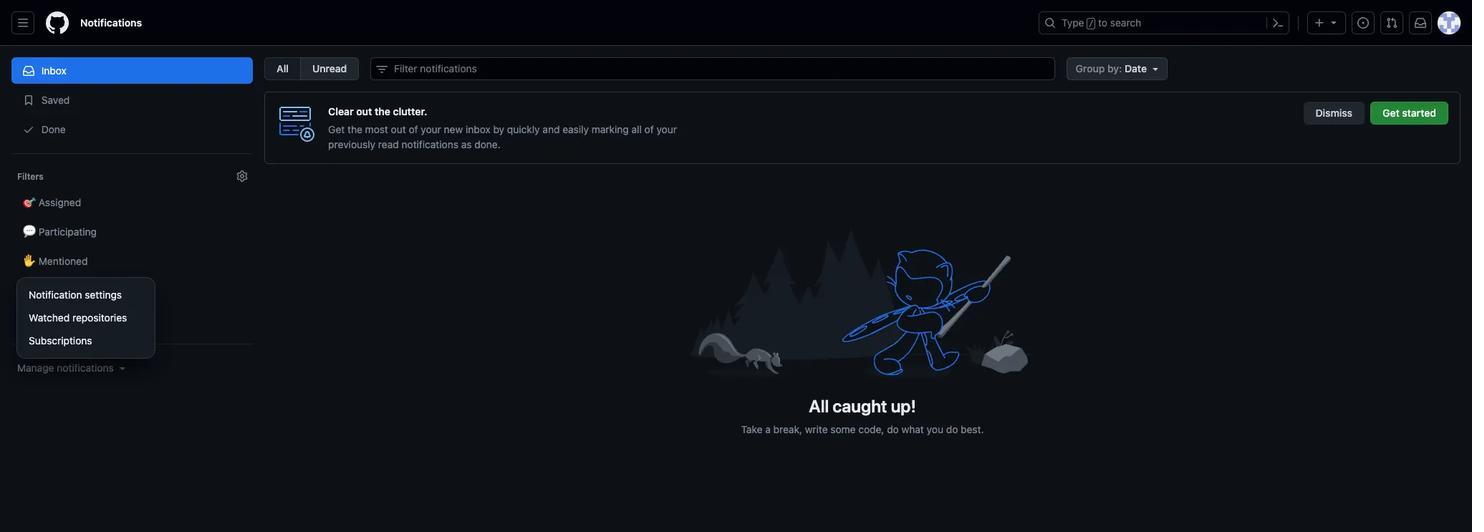 Task type: describe. For each thing, give the bounding box(es) containing it.
settings
[[85, 289, 122, 301]]

👀 review requested link
[[11, 307, 253, 333]]

watched repositories link
[[23, 307, 149, 330]]

customize filters image
[[237, 171, 248, 182]]

review
[[39, 314, 71, 326]]

to
[[1098, 16, 1108, 29]]

get started
[[1383, 107, 1436, 119]]

best.
[[961, 423, 984, 436]]

saved link
[[11, 87, 253, 113]]

requested
[[74, 314, 121, 326]]

write
[[805, 423, 828, 436]]

issue opened image
[[1358, 17, 1369, 29]]

filter image
[[376, 64, 388, 75]]

participating
[[39, 226, 97, 238]]

manage notifications menu
[[17, 278, 155, 358]]

clutter.
[[393, 105, 427, 117]]

filters
[[17, 171, 44, 182]]

triangle down image inside manage notifications popup button
[[117, 363, 128, 374]]

2 of from the left
[[645, 123, 654, 135]]

started
[[1402, 107, 1436, 119]]

2 do from the left
[[946, 423, 958, 436]]

1 horizontal spatial triangle down image
[[1150, 63, 1161, 75]]

most
[[365, 123, 388, 135]]

done
[[39, 123, 66, 135]]

notification
[[29, 289, 82, 301]]

search
[[1110, 16, 1141, 29]]

mentioned
[[66, 284, 115, 297]]

new
[[444, 123, 463, 135]]

🙌 team mentioned
[[23, 284, 115, 297]]

saved
[[39, 94, 70, 106]]

get started button
[[1371, 102, 1449, 125]]

all for all
[[277, 62, 289, 75]]

done.
[[475, 138, 501, 150]]

2 your from the left
[[657, 123, 677, 135]]

notifications image
[[1415, 17, 1426, 29]]

subscriptions link
[[23, 330, 149, 352]]

inbox link
[[11, 57, 253, 84]]

🎯
[[23, 196, 36, 208]]

manage
[[17, 362, 54, 374]]

1 your from the left
[[421, 123, 441, 135]]

command palette image
[[1272, 17, 1284, 29]]

💬 participating link
[[11, 219, 253, 245]]

inbox
[[41, 64, 67, 77]]

👀 review requested
[[23, 314, 121, 326]]

code alert image
[[277, 104, 317, 144]]

notifications inside popup button
[[57, 362, 114, 374]]

plus image
[[1314, 17, 1325, 29]]

by
[[493, 123, 504, 135]]

🎯 assigned link
[[11, 189, 253, 216]]

✋ mentioned
[[23, 255, 88, 267]]

some
[[831, 423, 856, 436]]

inbox image
[[23, 65, 34, 77]]

get inside button
[[1383, 107, 1400, 119]]

break,
[[773, 423, 802, 436]]

0 vertical spatial the
[[375, 105, 390, 117]]

notifications link
[[75, 11, 148, 34]]

assigned
[[39, 196, 81, 208]]

dismiss button
[[1304, 102, 1365, 125]]

all for all caught up! take a break, write some code, do what you do best.
[[809, 396, 829, 416]]

group by: date
[[1076, 62, 1147, 75]]

get inside clear out the clutter. get the most out of your new inbox by quickly and easily marking all of your previously read notifications as done.
[[328, 123, 345, 135]]

watched
[[29, 312, 70, 324]]

0 vertical spatial out
[[356, 105, 372, 117]]

previously
[[328, 138, 376, 150]]

subscriptions
[[29, 335, 92, 347]]

done link
[[11, 116, 253, 143]]

read
[[378, 138, 399, 150]]



Task type: vqa. For each thing, say whether or not it's contained in the screenshot.
the person icon
no



Task type: locate. For each thing, give the bounding box(es) containing it.
check image
[[23, 124, 34, 135]]

👀
[[23, 314, 36, 326]]

1 horizontal spatial do
[[946, 423, 958, 436]]

unread
[[312, 62, 347, 75]]

inbox
[[466, 123, 491, 135]]

do right you
[[946, 423, 958, 436]]

up!
[[891, 396, 916, 416]]

1 vertical spatial all
[[809, 396, 829, 416]]

get
[[1383, 107, 1400, 119], [328, 123, 345, 135]]

🎯 assigned
[[23, 196, 81, 208]]

all inside all button
[[277, 62, 289, 75]]

0 vertical spatial notifications
[[402, 138, 459, 150]]

0 horizontal spatial all
[[277, 62, 289, 75]]

1 horizontal spatial get
[[1383, 107, 1400, 119]]

your left new
[[421, 123, 441, 135]]

get down clear
[[328, 123, 345, 135]]

the
[[375, 105, 390, 117], [347, 123, 362, 135]]

quickly
[[507, 123, 540, 135]]

date
[[1125, 62, 1147, 75]]

git pull request image
[[1386, 17, 1398, 29]]

0 vertical spatial triangle down image
[[1328, 16, 1340, 28]]

💬
[[23, 226, 36, 238]]

marking
[[592, 123, 629, 135]]

1 horizontal spatial of
[[645, 123, 654, 135]]

notifications inside clear out the clutter. get the most out of your new inbox by quickly and easily marking all of your previously read notifications as done.
[[402, 138, 459, 150]]

do
[[887, 423, 899, 436], [946, 423, 958, 436]]

of right the all on the left top of the page
[[645, 123, 654, 135]]

by:
[[1108, 62, 1122, 75]]

1 horizontal spatial all
[[809, 396, 829, 416]]

of
[[409, 123, 418, 135], [645, 123, 654, 135]]

your right the all on the left top of the page
[[657, 123, 677, 135]]

dismiss
[[1316, 107, 1353, 119]]

0 horizontal spatial triangle down image
[[117, 363, 128, 374]]

notification settings
[[29, 289, 122, 301]]

of down clutter. at the top left
[[409, 123, 418, 135]]

2 horizontal spatial triangle down image
[[1328, 16, 1340, 28]]

1 vertical spatial out
[[391, 123, 406, 135]]

notifications
[[80, 16, 142, 29]]

all caught up! take a break, write some code, do what you do best.
[[741, 396, 984, 436]]

1 vertical spatial the
[[347, 123, 362, 135]]

notifications down subscriptions link
[[57, 362, 114, 374]]

0 horizontal spatial out
[[356, 105, 372, 117]]

mentioned
[[39, 255, 88, 267]]

triangle down image down subscriptions link
[[117, 363, 128, 374]]

caught
[[833, 396, 887, 416]]

team
[[39, 284, 63, 297]]

2 vertical spatial triangle down image
[[117, 363, 128, 374]]

0 horizontal spatial notifications
[[57, 362, 114, 374]]

what
[[902, 423, 924, 436]]

1 vertical spatial get
[[328, 123, 345, 135]]

0 vertical spatial get
[[1383, 107, 1400, 119]]

as
[[461, 138, 472, 150]]

all
[[632, 123, 642, 135]]

triangle down image
[[1328, 16, 1340, 28], [1150, 63, 1161, 75], [117, 363, 128, 374]]

and
[[543, 123, 560, 135]]

watched repositories
[[29, 312, 127, 324]]

all inside all caught up! take a break, write some code, do what you do best.
[[809, 396, 829, 416]]

unread button
[[300, 57, 359, 80]]

do left what
[[887, 423, 899, 436]]

1 horizontal spatial your
[[657, 123, 677, 135]]

notifications
[[402, 138, 459, 150], [57, 362, 114, 374]]

get left started
[[1383, 107, 1400, 119]]

0 horizontal spatial get
[[328, 123, 345, 135]]

0 horizontal spatial the
[[347, 123, 362, 135]]

homepage image
[[46, 11, 69, 34]]

type / to search
[[1062, 16, 1141, 29]]

None search field
[[371, 57, 1055, 80]]

out up read
[[391, 123, 406, 135]]

bookmark image
[[23, 95, 34, 106]]

notification settings link
[[23, 284, 149, 307]]

0 vertical spatial all
[[277, 62, 289, 75]]

1 vertical spatial triangle down image
[[1150, 63, 1161, 75]]

1 vertical spatial notifications
[[57, 362, 114, 374]]

group
[[1076, 62, 1105, 75]]

all
[[277, 62, 289, 75], [809, 396, 829, 416]]

clear
[[328, 105, 354, 117]]

your
[[421, 123, 441, 135], [657, 123, 677, 135]]

easily
[[563, 123, 589, 135]]

the up previously
[[347, 123, 362, 135]]

out
[[356, 105, 372, 117], [391, 123, 406, 135]]

repositories
[[72, 312, 127, 324]]

a
[[765, 423, 771, 436]]

all left unread
[[277, 62, 289, 75]]

0 horizontal spatial do
[[887, 423, 899, 436]]

triangle down image right date
[[1150, 63, 1161, 75]]

1 horizontal spatial notifications
[[402, 138, 459, 150]]

take
[[741, 423, 763, 436]]

all up write
[[809, 396, 829, 416]]

out up most
[[356, 105, 372, 117]]

/
[[1089, 19, 1094, 29]]

triangle down image right plus image
[[1328, 16, 1340, 28]]

Filter notifications text field
[[371, 57, 1055, 80]]

notifications down new
[[402, 138, 459, 150]]

🙌
[[23, 284, 36, 297]]

all button
[[264, 57, 300, 80]]

manage notifications button
[[17, 361, 128, 375]]

notifications element
[[11, 46, 253, 496]]

0 horizontal spatial your
[[421, 123, 441, 135]]

clear out the clutter. get the most out of your new inbox by quickly and easily marking all of your previously read notifications as done.
[[328, 105, 677, 150]]

🙌 team mentioned link
[[11, 277, 253, 304]]

1 horizontal spatial out
[[391, 123, 406, 135]]

0 horizontal spatial of
[[409, 123, 418, 135]]

inbox zero image
[[691, 221, 1035, 384]]

💬 participating
[[23, 226, 97, 238]]

✋ mentioned link
[[11, 248, 253, 274]]

1 of from the left
[[409, 123, 418, 135]]

manage notifications
[[17, 362, 114, 374]]

type
[[1062, 16, 1084, 29]]

✋
[[23, 255, 36, 267]]

you
[[927, 423, 944, 436]]

1 horizontal spatial the
[[375, 105, 390, 117]]

code,
[[859, 423, 884, 436]]

the up most
[[375, 105, 390, 117]]

1 do from the left
[[887, 423, 899, 436]]



